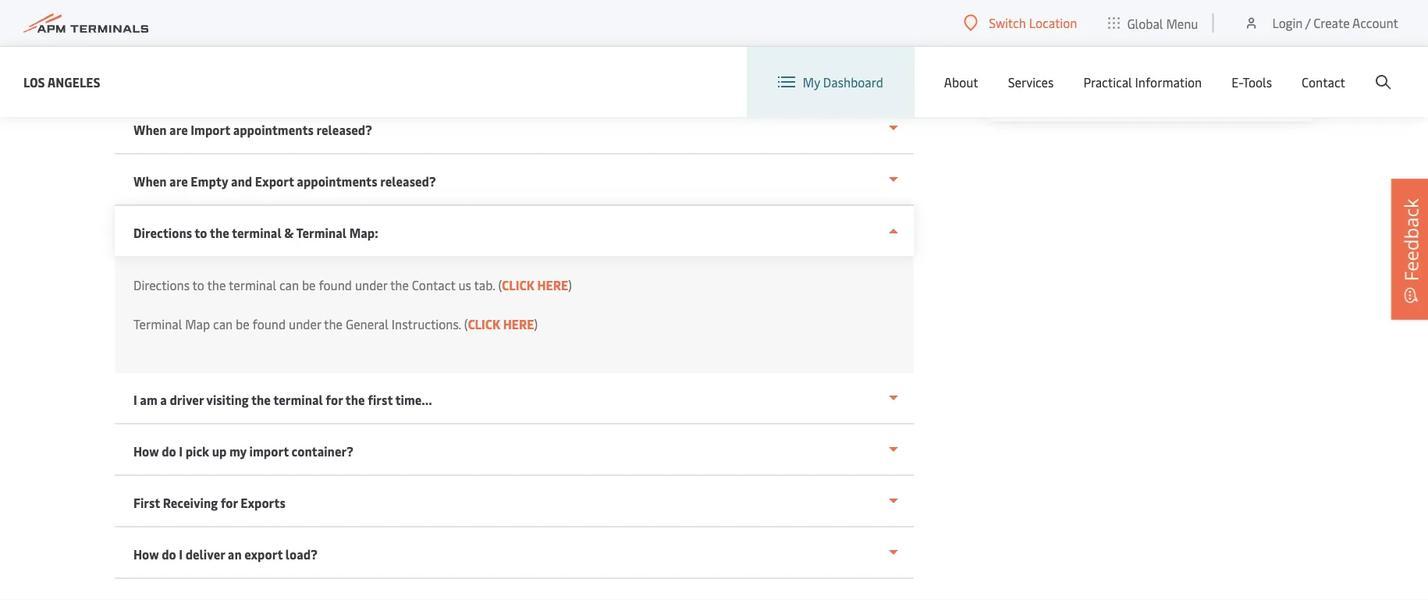 Task type: vqa. For each thing, say whether or not it's contained in the screenshot.
Mobile for APM Terminals Mobile
no



Task type: describe. For each thing, give the bounding box(es) containing it.
how do i deliver an export load?
[[133, 546, 318, 563]]

0 vertical spatial (
[[498, 277, 502, 294]]

e-tools
[[1232, 74, 1272, 90]]

i inside dropdown button
[[133, 392, 137, 409]]

contact button
[[1302, 47, 1345, 117]]

click here link for here
[[468, 316, 534, 333]]

when are import appointments released?
[[133, 122, 372, 139]]

visiting
[[206, 392, 249, 409]]

the inside the following are frequently asked questions regarding trucking requirements and the draying of containers at apm terminals pier 400 los angeles. all links are live and will assist you in addressing your current needs.
[[589, 34, 609, 51]]

1 horizontal spatial found
[[319, 277, 352, 294]]

when for when are import appointments released?
[[133, 122, 167, 139]]

practical information
[[1084, 74, 1202, 90]]

services
[[1008, 74, 1054, 90]]

import
[[249, 443, 289, 460]]

0 vertical spatial here
[[537, 277, 568, 294]]

0 vertical spatial contact
[[1302, 74, 1345, 90]]

us
[[458, 277, 471, 294]]

frequently
[[217, 34, 279, 51]]

when for when are empty and export appointments released?
[[133, 173, 167, 190]]

services button
[[1008, 47, 1054, 117]]

links
[[185, 54, 212, 71]]

first
[[133, 495, 160, 512]]

i for how do i deliver an export load?
[[179, 546, 183, 563]]

when are empty and export appointments released? button
[[115, 155, 914, 206]]

customer care
[[1012, 37, 1124, 60]]

global menu button
[[1093, 0, 1214, 46]]

login
[[1272, 14, 1303, 31]]

angeles.
[[115, 54, 163, 71]]

up
[[212, 443, 227, 460]]

(310)
[[1054, 80, 1082, 97]]

export
[[255, 173, 294, 190]]

4100
[[1110, 80, 1138, 97]]

0 vertical spatial appointments
[[233, 122, 314, 139]]

feedback button
[[1392, 179, 1428, 320]]

import
[[191, 122, 230, 139]]

directions to the terminal can be found under the contact us tab. ( click here )
[[133, 277, 572, 294]]

export
[[245, 546, 283, 563]]

directions for directions to the terminal & terminal map:
[[133, 225, 192, 242]]

login / create account
[[1272, 14, 1399, 31]]

switch
[[989, 14, 1026, 31]]

regarding
[[376, 34, 431, 51]]

+1 (310) 221-4100
[[1039, 80, 1138, 97]]

/
[[1306, 14, 1311, 31]]

am
[[140, 392, 157, 409]]

deliver
[[186, 546, 225, 563]]

0 horizontal spatial terminal
[[133, 316, 182, 333]]

pick
[[186, 443, 209, 460]]

addressing
[[380, 54, 442, 71]]

map
[[185, 316, 210, 333]]

empty
[[191, 173, 228, 190]]

container?
[[292, 443, 353, 460]]

terminals
[[781, 34, 837, 51]]

exports
[[241, 495, 286, 512]]

questions
[[317, 34, 373, 51]]

e-tools button
[[1232, 47, 1272, 117]]

contact inside the directions to the terminal & terminal map: element
[[412, 277, 455, 294]]

dashboard
[[823, 74, 883, 90]]

1 horizontal spatial released?
[[380, 173, 436, 190]]

menu
[[1166, 15, 1198, 31]]

of
[[658, 34, 670, 51]]

do for deliver
[[162, 546, 176, 563]]

general
[[346, 316, 389, 333]]

how for how do i deliver an export load?
[[133, 546, 159, 563]]

los inside the following are frequently asked questions regarding trucking requirements and the draying of containers at apm terminals pier 400 los angeles. all links are live and will assist you in addressing your current needs.
[[891, 34, 911, 51]]

the following are frequently asked questions regarding trucking requirements and the draying of containers at apm terminals pier 400 los angeles. all links are live and will assist you in addressing your current needs.
[[115, 34, 911, 71]]

to for directions to the terminal & terminal map:
[[195, 225, 207, 242]]

load?
[[285, 546, 318, 563]]

requirements
[[485, 34, 563, 51]]

about button
[[944, 47, 978, 117]]

0 horizontal spatial under
[[289, 316, 321, 333]]

e-
[[1232, 74, 1243, 90]]

how do i pick up my import container?
[[133, 443, 353, 460]]

+1
[[1039, 80, 1051, 97]]

to for directions to the terminal can be found under the contact us tab. ( click here )
[[192, 277, 204, 294]]

when are empty and export appointments released?
[[133, 173, 436, 190]]

i am a driver visiting the terminal for the first time... button
[[115, 373, 914, 425]]

and inside "dropdown button"
[[231, 173, 252, 190]]

in
[[367, 54, 377, 71]]

do for pick
[[162, 443, 176, 460]]

assist
[[308, 54, 340, 71]]

care
[[1090, 37, 1124, 60]]

the inside "directions to the terminal & terminal map:" dropdown button
[[210, 225, 229, 242]]

time...
[[395, 392, 432, 409]]

my dashboard
[[803, 74, 883, 90]]

the left general
[[324, 316, 343, 333]]

1 vertical spatial here
[[503, 316, 534, 333]]

directions to the terminal & terminal map:
[[133, 225, 378, 242]]

los angeles link
[[23, 72, 100, 92]]

0 horizontal spatial click
[[468, 316, 500, 333]]

0 vertical spatial )
[[568, 277, 572, 294]]

221-
[[1085, 80, 1110, 97]]

are left empty
[[169, 173, 188, 190]]

&
[[284, 225, 294, 242]]

click here link for tab.
[[502, 277, 568, 294]]

2 vertical spatial terminal
[[273, 392, 323, 409]]



Task type: locate. For each thing, give the bounding box(es) containing it.
how
[[133, 443, 159, 460], [133, 546, 159, 563]]

for left first
[[326, 392, 343, 409]]

0 vertical spatial click
[[502, 277, 535, 294]]

i left deliver
[[179, 546, 183, 563]]

how inside dropdown button
[[133, 546, 159, 563]]

1 vertical spatial contact
[[412, 277, 455, 294]]

needs.
[[519, 54, 556, 71]]

draying
[[612, 34, 655, 51]]

contact down "login / create account" "link"
[[1302, 74, 1345, 90]]

instructions.
[[392, 316, 461, 333]]

1 vertical spatial (
[[464, 316, 468, 333]]

click here link down tab.
[[468, 316, 534, 333]]

1 vertical spatial to
[[192, 277, 204, 294]]

terminal
[[232, 225, 281, 242], [229, 277, 276, 294], [273, 392, 323, 409]]

under down directions to the terminal can be found under the contact us tab. ( click here )
[[289, 316, 321, 333]]

appointments
[[233, 122, 314, 139], [297, 173, 377, 190]]

the down empty
[[210, 225, 229, 242]]

0 vertical spatial terminal
[[296, 225, 347, 242]]

live
[[236, 54, 257, 71]]

1 directions from the top
[[133, 225, 192, 242]]

containers
[[673, 34, 734, 51]]

your
[[445, 54, 471, 71]]

you
[[343, 54, 364, 71]]

0 horizontal spatial los
[[23, 73, 45, 90]]

directions to the terminal & terminal map: button
[[115, 206, 914, 256]]

0 vertical spatial be
[[302, 277, 316, 294]]

terminal up container?
[[273, 392, 323, 409]]

1 vertical spatial los
[[23, 73, 45, 90]]

los left angeles at the top of page
[[23, 73, 45, 90]]

2 horizontal spatial and
[[566, 34, 587, 51]]

0 vertical spatial how
[[133, 443, 159, 460]]

my
[[229, 443, 247, 460]]

customer
[[1012, 37, 1086, 60]]

1 horizontal spatial can
[[279, 277, 299, 294]]

driver
[[170, 392, 204, 409]]

los
[[891, 34, 911, 51], [23, 73, 45, 90]]

when left empty
[[133, 173, 167, 190]]

terminal left the &
[[232, 225, 281, 242]]

2 do from the top
[[162, 546, 176, 563]]

terminal left map
[[133, 316, 182, 333]]

account
[[1353, 14, 1399, 31]]

0 vertical spatial released?
[[316, 122, 372, 139]]

practical
[[1084, 74, 1132, 90]]

found right map
[[253, 316, 286, 333]]

terminal map can be found under the general instructions. ( click here )
[[133, 316, 538, 333]]

directions down empty
[[133, 225, 192, 242]]

1 vertical spatial when
[[133, 173, 167, 190]]

0 vertical spatial when
[[133, 122, 167, 139]]

1 horizontal spatial (
[[498, 277, 502, 294]]

1 vertical spatial can
[[213, 316, 233, 333]]

1 vertical spatial under
[[289, 316, 321, 333]]

do inside how do i deliver an export load? dropdown button
[[162, 546, 176, 563]]

) down "directions to the terminal & terminal map:" dropdown button
[[568, 277, 572, 294]]

)
[[568, 277, 572, 294], [534, 316, 538, 333]]

appointments up export
[[233, 122, 314, 139]]

terminal right the &
[[296, 225, 347, 242]]

be right map
[[236, 316, 249, 333]]

click here link
[[502, 277, 568, 294], [468, 316, 534, 333]]

angeles
[[47, 73, 100, 90]]

1 horizontal spatial terminal
[[296, 225, 347, 242]]

the
[[589, 34, 609, 51], [210, 225, 229, 242], [207, 277, 226, 294], [390, 277, 409, 294], [324, 316, 343, 333], [251, 392, 271, 409], [345, 392, 365, 409]]

are left live
[[215, 54, 233, 71]]

0 horizontal spatial released?
[[316, 122, 372, 139]]

feedback
[[1398, 199, 1424, 281]]

0 vertical spatial i
[[133, 392, 137, 409]]

the left first
[[345, 392, 365, 409]]

i am a driver visiting the terminal for the first time...
[[133, 392, 432, 409]]

1 vertical spatial click here link
[[468, 316, 534, 333]]

0 horizontal spatial here
[[503, 316, 534, 333]]

1 horizontal spatial under
[[355, 277, 387, 294]]

0 vertical spatial directions
[[133, 225, 192, 242]]

0 horizontal spatial found
[[253, 316, 286, 333]]

0 vertical spatial to
[[195, 225, 207, 242]]

contact left us
[[412, 277, 455, 294]]

do inside the how do i pick up my import container? dropdown button
[[162, 443, 176, 460]]

found up terminal map can be found under the general instructions. ( click here ) on the left
[[319, 277, 352, 294]]

0 horizontal spatial contact
[[412, 277, 455, 294]]

1 horizontal spatial be
[[302, 277, 316, 294]]

1 vertical spatial i
[[179, 443, 183, 460]]

0 horizontal spatial be
[[236, 316, 249, 333]]

about
[[944, 74, 978, 90]]

i for how do i pick up my import container?
[[179, 443, 183, 460]]

0 vertical spatial los
[[891, 34, 911, 51]]

2 vertical spatial and
[[231, 173, 252, 190]]

the
[[115, 34, 136, 51]]

1 vertical spatial found
[[253, 316, 286, 333]]

1 do from the top
[[162, 443, 176, 460]]

0 horizontal spatial for
[[221, 495, 238, 512]]

terminal down directions to the terminal & terminal map:
[[229, 277, 276, 294]]

do
[[162, 443, 176, 460], [162, 546, 176, 563]]

do left pick
[[162, 443, 176, 460]]

how down 'first'
[[133, 546, 159, 563]]

trucking
[[434, 34, 483, 51]]

here down "directions to the terminal & terminal map:" dropdown button
[[537, 277, 568, 294]]

0 vertical spatial for
[[326, 392, 343, 409]]

global
[[1127, 15, 1163, 31]]

first receiving for exports button
[[115, 476, 914, 528]]

can right map
[[213, 316, 233, 333]]

i inside dropdown button
[[179, 546, 183, 563]]

( right tab.
[[498, 277, 502, 294]]

0 vertical spatial under
[[355, 277, 387, 294]]

here up i am a driver visiting the terminal for the first time... dropdown button
[[503, 316, 534, 333]]

an
[[228, 546, 242, 563]]

how inside dropdown button
[[133, 443, 159, 460]]

tab.
[[474, 277, 495, 294]]

0 vertical spatial click here link
[[502, 277, 568, 294]]

0 horizontal spatial can
[[213, 316, 233, 333]]

global menu
[[1127, 15, 1198, 31]]

1 horizontal spatial here
[[537, 277, 568, 294]]

directions up map
[[133, 277, 190, 294]]

los angeles
[[23, 73, 100, 90]]

1 how from the top
[[133, 443, 159, 460]]

0 vertical spatial can
[[279, 277, 299, 294]]

at
[[737, 34, 749, 51]]

0 horizontal spatial (
[[464, 316, 468, 333]]

1 vertical spatial released?
[[380, 173, 436, 190]]

click right tab.
[[502, 277, 535, 294]]

1 vertical spatial for
[[221, 495, 238, 512]]

0 vertical spatial and
[[566, 34, 587, 51]]

0 horizontal spatial and
[[231, 173, 252, 190]]

the up instructions.
[[390, 277, 409, 294]]

los right 400
[[891, 34, 911, 51]]

directions for directions to the terminal can be found under the contact us tab. ( click here )
[[133, 277, 190, 294]]

2 when from the top
[[133, 173, 167, 190]]

to down empty
[[195, 225, 207, 242]]

tools
[[1243, 74, 1272, 90]]

directions inside "directions to the terminal & terminal map:" dropdown button
[[133, 225, 192, 242]]

0 horizontal spatial )
[[534, 316, 538, 333]]

when left import at left
[[133, 122, 167, 139]]

when are import appointments released? button
[[115, 103, 914, 155]]

here
[[537, 277, 568, 294], [503, 316, 534, 333]]

directions to the terminal & terminal map: element
[[115, 256, 914, 373]]

practical information button
[[1084, 47, 1202, 117]]

1 vertical spatial terminal
[[229, 277, 276, 294]]

1 horizontal spatial los
[[891, 34, 911, 51]]

appointments up map:
[[297, 173, 377, 190]]

1 vertical spatial terminal
[[133, 316, 182, 333]]

1 vertical spatial click
[[468, 316, 500, 333]]

under
[[355, 277, 387, 294], [289, 316, 321, 333]]

400
[[865, 34, 888, 51]]

1 vertical spatial be
[[236, 316, 249, 333]]

and right empty
[[231, 173, 252, 190]]

switch location
[[989, 14, 1077, 31]]

click down tab.
[[468, 316, 500, 333]]

can down the &
[[279, 277, 299, 294]]

do left deliver
[[162, 546, 176, 563]]

the up map
[[207, 277, 226, 294]]

to
[[195, 225, 207, 242], [192, 277, 204, 294]]

(
[[498, 277, 502, 294], [464, 316, 468, 333]]

pier
[[840, 34, 862, 51]]

and right live
[[260, 54, 281, 71]]

i left am
[[133, 392, 137, 409]]

1 when from the top
[[133, 122, 167, 139]]

location
[[1029, 14, 1077, 31]]

how left pick
[[133, 443, 159, 460]]

under up general
[[355, 277, 387, 294]]

found
[[319, 277, 352, 294], [253, 316, 286, 333]]

be up terminal map can be found under the general instructions. ( click here ) on the left
[[302, 277, 316, 294]]

will
[[284, 54, 305, 71]]

current
[[473, 54, 516, 71]]

the left draying
[[589, 34, 609, 51]]

information
[[1135, 74, 1202, 90]]

terminal for &
[[232, 225, 281, 242]]

+1 (310) 221-4100 link
[[1012, 79, 1290, 100]]

how do i deliver an export load? button
[[115, 528, 914, 579]]

0 vertical spatial do
[[162, 443, 176, 460]]

terminal inside dropdown button
[[296, 225, 347, 242]]

1 horizontal spatial )
[[568, 277, 572, 294]]

1 horizontal spatial click
[[502, 277, 535, 294]]

my
[[803, 74, 820, 90]]

login / create account link
[[1244, 0, 1399, 46]]

receiving
[[163, 495, 218, 512]]

apm
[[751, 34, 778, 51]]

1 horizontal spatial and
[[260, 54, 281, 71]]

and right requirements
[[566, 34, 587, 51]]

following
[[139, 34, 193, 51]]

the right visiting
[[251, 392, 271, 409]]

1 vertical spatial do
[[162, 546, 176, 563]]

for left exports
[[221, 495, 238, 512]]

1 vertical spatial how
[[133, 546, 159, 563]]

create
[[1314, 14, 1350, 31]]

terminal for can
[[229, 277, 276, 294]]

1 vertical spatial appointments
[[297, 173, 377, 190]]

to up map
[[192, 277, 204, 294]]

to inside dropdown button
[[195, 225, 207, 242]]

i inside dropdown button
[[179, 443, 183, 460]]

1 vertical spatial and
[[260, 54, 281, 71]]

are
[[196, 34, 215, 51], [215, 54, 233, 71], [169, 122, 188, 139], [169, 173, 188, 190]]

asked
[[281, 34, 315, 51]]

i left pick
[[179, 443, 183, 460]]

1 horizontal spatial contact
[[1302, 74, 1345, 90]]

1 vertical spatial directions
[[133, 277, 190, 294]]

are left import at left
[[169, 122, 188, 139]]

my dashboard button
[[778, 47, 883, 117]]

( down us
[[464, 316, 468, 333]]

2 vertical spatial i
[[179, 546, 183, 563]]

all
[[166, 54, 182, 71]]

i
[[133, 392, 137, 409], [179, 443, 183, 460], [179, 546, 183, 563]]

how for how do i pick up my import container?
[[133, 443, 159, 460]]

) up i am a driver visiting the terminal for the first time... dropdown button
[[534, 316, 538, 333]]

1 vertical spatial )
[[534, 316, 538, 333]]

are up the links
[[196, 34, 215, 51]]

1 horizontal spatial for
[[326, 392, 343, 409]]

0 vertical spatial terminal
[[232, 225, 281, 242]]

2 how from the top
[[133, 546, 159, 563]]

2 directions from the top
[[133, 277, 190, 294]]

switch location button
[[964, 14, 1077, 31]]

can
[[279, 277, 299, 294], [213, 316, 233, 333]]

click here link right tab.
[[502, 277, 568, 294]]

a
[[160, 392, 167, 409]]

0 vertical spatial found
[[319, 277, 352, 294]]

first receiving for exports
[[133, 495, 286, 512]]



